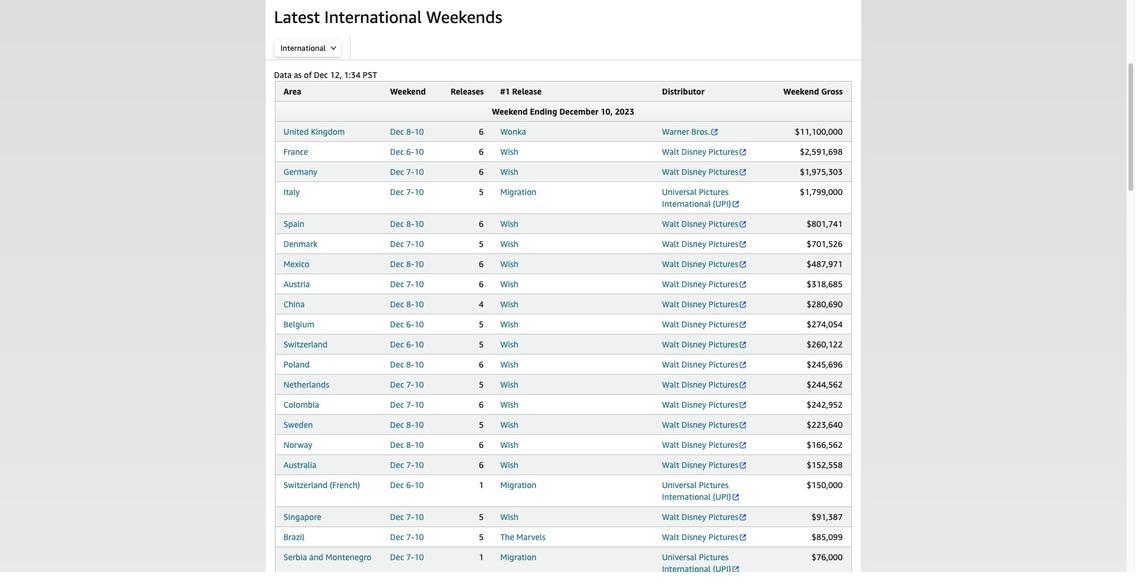 Task type: vqa. For each thing, say whether or not it's contained in the screenshot.
#1
yes



Task type: describe. For each thing, give the bounding box(es) containing it.
dec for netherlands
[[390, 380, 404, 390]]

10 for austria
[[414, 279, 424, 289]]

walt disney pictures link for $91,387
[[662, 512, 747, 522]]

walt for $801,741
[[662, 219, 680, 229]]

norway
[[284, 440, 312, 450]]

latest international weekends
[[274, 7, 502, 27]]

italy
[[284, 187, 300, 197]]

wish for austria
[[500, 279, 519, 289]]

disney for $801,741
[[682, 219, 707, 229]]

$274,054
[[807, 319, 843, 329]]

1 for dec 7-10
[[479, 552, 484, 562]]

singapore link
[[284, 512, 322, 522]]

weekends
[[426, 7, 502, 27]]

poland
[[284, 360, 310, 370]]

colombia
[[284, 400, 319, 410]]

mexico link
[[284, 259, 309, 269]]

8- for china
[[406, 299, 414, 309]]

dec for colombia
[[390, 400, 404, 410]]

international for serbia and montenegro
[[662, 564, 711, 572]]

walt disney pictures link for $487,971
[[662, 259, 747, 269]]

disney for $91,387
[[682, 512, 707, 522]]

and
[[309, 552, 323, 562]]

denmark link
[[284, 239, 318, 249]]

weekend gross
[[784, 86, 843, 96]]

serbia and montenegro
[[284, 552, 372, 562]]

data
[[274, 70, 292, 80]]

walt for $242,952
[[662, 400, 680, 410]]

wish for netherlands
[[500, 380, 519, 390]]

december
[[560, 106, 599, 116]]

dec for poland
[[390, 360, 404, 370]]

5 for netherlands
[[479, 380, 484, 390]]

disney for $274,054
[[682, 319, 707, 329]]

$1,799,000
[[800, 187, 843, 197]]

belgium link
[[284, 319, 314, 329]]

10 for switzerland (french)
[[414, 480, 424, 490]]

2023
[[615, 106, 635, 116]]

6- for switzerland (french)
[[406, 480, 414, 490]]

netherlands link
[[284, 380, 329, 390]]

walt disney pictures link for $260,122
[[662, 339, 747, 349]]

switzerland link
[[284, 339, 328, 349]]

$91,387
[[812, 512, 843, 522]]

warner
[[662, 127, 689, 137]]

dec 7-10 link for colombia
[[390, 400, 424, 410]]

10,
[[601, 106, 613, 116]]

pictures for $85,099
[[709, 532, 739, 542]]

singapore
[[284, 512, 322, 522]]

walt disney pictures for $85,099
[[662, 532, 739, 542]]

10 for denmark
[[414, 239, 424, 249]]

8- for norway
[[406, 440, 414, 450]]

6 for spain
[[479, 219, 484, 229]]

dec 6-10 for switzerland
[[390, 339, 424, 349]]

universal pictures international (upi) link for $150,000
[[662, 480, 740, 502]]

wonka
[[500, 127, 526, 137]]

pictures for $242,952
[[709, 400, 739, 410]]

dec 7-10 for australia
[[390, 460, 424, 470]]

walt disney pictures for $318,685
[[662, 279, 739, 289]]

china link
[[284, 299, 305, 309]]

$701,526
[[807, 239, 843, 249]]

$487,971
[[807, 259, 843, 269]]

dec 8-10 for united kingdom
[[390, 127, 424, 137]]

$85,099
[[812, 532, 843, 542]]

dec 7-10 for germany
[[390, 167, 424, 177]]

$801,741
[[807, 219, 843, 229]]

marvels
[[517, 532, 546, 542]]

data as of dec 12, 1:34 pst
[[274, 70, 377, 80]]

dropdown image
[[331, 46, 336, 50]]

10 for united kingdom
[[414, 127, 424, 137]]

wish for france
[[500, 147, 519, 157]]

6- for switzerland
[[406, 339, 414, 349]]

weekend ending december 10, 2023
[[492, 106, 635, 116]]

dec 7-10 link for netherlands
[[390, 380, 424, 390]]

8- for mexico
[[406, 259, 414, 269]]

6 for poland
[[479, 360, 484, 370]]

6- for france
[[406, 147, 414, 157]]

brazil
[[284, 532, 304, 542]]

wish link for sweden
[[500, 420, 519, 430]]

dec for mexico
[[390, 259, 404, 269]]

disney for $487,971
[[682, 259, 707, 269]]

pictures for $274,054
[[709, 319, 739, 329]]

walt disney pictures link for $1,975,303
[[662, 167, 747, 177]]

wish for singapore
[[500, 512, 519, 522]]

6 for france
[[479, 147, 484, 157]]

dec for france
[[390, 147, 404, 157]]

walt disney pictures for $274,054
[[662, 319, 739, 329]]

$245,696
[[807, 360, 843, 370]]

wonka link
[[500, 127, 526, 137]]

5 for brazil
[[479, 532, 484, 542]]

1:34
[[344, 70, 361, 80]]

wish for norway
[[500, 440, 519, 450]]

switzerland (french)
[[284, 480, 360, 490]]

wish for colombia
[[500, 400, 519, 410]]

austria
[[284, 279, 310, 289]]

wish link for denmark
[[500, 239, 519, 249]]

$152,558
[[807, 460, 843, 470]]

walt for $91,387
[[662, 512, 680, 522]]

distributor
[[662, 86, 705, 96]]

(french)
[[330, 480, 360, 490]]

10 for norway
[[414, 440, 424, 450]]

8- for poland
[[406, 360, 414, 370]]

sweden
[[284, 420, 313, 430]]

switzerland (french) link
[[284, 480, 360, 490]]

10 for mexico
[[414, 259, 424, 269]]

disney for $244,562
[[682, 380, 707, 390]]

dec 8-10 link for mexico
[[390, 259, 424, 269]]

weekend for weekend
[[390, 86, 426, 96]]

australia
[[284, 460, 317, 470]]

6 for germany
[[479, 167, 484, 177]]

pictures for $487,971
[[709, 259, 739, 269]]

the marvels
[[500, 532, 546, 542]]

walt disney pictures link for $280,690
[[662, 299, 747, 309]]

6 for colombia
[[479, 400, 484, 410]]

wish for denmark
[[500, 239, 519, 249]]

netherlands
[[284, 380, 329, 390]]

dec 7-10 link for italy
[[390, 187, 424, 197]]

ending
[[530, 106, 557, 116]]

dec 7-10 link for germany
[[390, 167, 424, 177]]

spain
[[284, 219, 305, 229]]

as
[[294, 70, 302, 80]]

dec 6-10 for belgium
[[390, 319, 424, 329]]

wish link for mexico
[[500, 259, 519, 269]]

10 for france
[[414, 147, 424, 157]]

gross
[[821, 86, 843, 96]]

pictures for $2,591,698
[[709, 147, 739, 157]]

12,
[[330, 70, 342, 80]]

switzerland for switzerland (french)
[[284, 480, 328, 490]]

dec for norway
[[390, 440, 404, 450]]

dec 8-10 for norway
[[390, 440, 424, 450]]

#1 release
[[500, 86, 542, 96]]

7- for italy
[[406, 187, 414, 197]]

of
[[304, 70, 312, 80]]

china
[[284, 299, 305, 309]]

walt disney pictures for $2,591,698
[[662, 147, 739, 157]]

international for italy
[[662, 199, 711, 209]]

dec 7-10 link for denmark
[[390, 239, 424, 249]]

10 for switzerland
[[414, 339, 424, 349]]

8- for united kingdom
[[406, 127, 414, 137]]

dec 7-10 for brazil
[[390, 532, 424, 542]]

$242,952
[[807, 400, 843, 410]]

warner bros. link
[[662, 127, 719, 137]]

colombia link
[[284, 400, 319, 410]]

dec 7-10 for denmark
[[390, 239, 424, 249]]

4
[[479, 299, 484, 309]]

the
[[500, 532, 514, 542]]

walt for $318,685
[[662, 279, 680, 289]]

germany
[[284, 167, 317, 177]]

disney for $701,526
[[682, 239, 707, 249]]

(upi) for $76,000
[[713, 564, 731, 572]]



Task type: locate. For each thing, give the bounding box(es) containing it.
switzerland down belgium at left
[[284, 339, 328, 349]]

16 wish from the top
[[500, 512, 519, 522]]

2 dec 8-10 link from the top
[[390, 219, 424, 229]]

2 wish from the top
[[500, 167, 519, 177]]

8 10 from the top
[[414, 279, 424, 289]]

1 8- from the top
[[406, 127, 414, 137]]

dec for singapore
[[390, 512, 404, 522]]

11 wish from the top
[[500, 380, 519, 390]]

dec 8-10 for mexico
[[390, 259, 424, 269]]

walt disney pictures link for $2,591,698
[[662, 147, 747, 157]]

4 walt disney pictures link from the top
[[662, 239, 747, 249]]

$318,685
[[807, 279, 843, 289]]

wish link for austria
[[500, 279, 519, 289]]

5 for belgium
[[479, 319, 484, 329]]

12 10 from the top
[[414, 360, 424, 370]]

poland link
[[284, 360, 310, 370]]

5 walt from the top
[[662, 259, 680, 269]]

pictures for $280,690
[[709, 299, 739, 309]]

6 dec 8-10 from the top
[[390, 420, 424, 430]]

#1
[[500, 86, 510, 96]]

walt disney pictures for $487,971
[[662, 259, 739, 269]]

10 for china
[[414, 299, 424, 309]]

12 walt from the top
[[662, 400, 680, 410]]

pictures
[[709, 147, 739, 157], [709, 167, 739, 177], [699, 187, 729, 197], [709, 219, 739, 229], [709, 239, 739, 249], [709, 259, 739, 269], [709, 279, 739, 289], [709, 299, 739, 309], [709, 319, 739, 329], [709, 339, 739, 349], [709, 360, 739, 370], [709, 380, 739, 390], [709, 400, 739, 410], [709, 420, 739, 430], [709, 440, 739, 450], [709, 460, 739, 470], [699, 480, 729, 490], [709, 512, 739, 522], [709, 532, 739, 542], [699, 552, 729, 562]]

3 walt from the top
[[662, 219, 680, 229]]

2 vertical spatial migration
[[500, 552, 537, 562]]

dec 8-10 link
[[390, 127, 424, 137], [390, 219, 424, 229], [390, 259, 424, 269], [390, 299, 424, 309], [390, 360, 424, 370], [390, 420, 424, 430], [390, 440, 424, 450]]

10 for poland
[[414, 360, 424, 370]]

2 horizontal spatial weekend
[[784, 86, 819, 96]]

13 walt disney pictures link from the top
[[662, 420, 747, 430]]

walt for $274,054
[[662, 319, 680, 329]]

1 vertical spatial switzerland
[[284, 480, 328, 490]]

universal pictures international (upi)
[[662, 187, 731, 209], [662, 480, 731, 502], [662, 552, 731, 572]]

7 5 from the top
[[479, 512, 484, 522]]

12 disney from the top
[[682, 400, 707, 410]]

7 dec 7-10 from the top
[[390, 460, 424, 470]]

(upi) for $150,000
[[713, 492, 731, 502]]

3 walt disney pictures link from the top
[[662, 219, 747, 229]]

1 switzerland from the top
[[284, 339, 328, 349]]

3 6- from the top
[[406, 339, 414, 349]]

$2,591,698
[[800, 147, 843, 157]]

dec for austria
[[390, 279, 404, 289]]

3 dec 6-10 from the top
[[390, 339, 424, 349]]

7- for brazil
[[406, 532, 414, 542]]

1 5 from the top
[[479, 187, 484, 197]]

$1,975,303
[[800, 167, 843, 177]]

3 7- from the top
[[406, 239, 414, 249]]

universal
[[662, 187, 697, 197], [662, 480, 697, 490], [662, 552, 697, 562]]

walt for $152,558
[[662, 460, 680, 470]]

6 5 from the top
[[479, 420, 484, 430]]

mexico
[[284, 259, 309, 269]]

2 8- from the top
[[406, 219, 414, 229]]

sweden link
[[284, 420, 313, 430]]

walt for $85,099
[[662, 532, 680, 542]]

1 (upi) from the top
[[713, 199, 731, 209]]

pictures for $260,122
[[709, 339, 739, 349]]

8-
[[406, 127, 414, 137], [406, 219, 414, 229], [406, 259, 414, 269], [406, 299, 414, 309], [406, 360, 414, 370], [406, 420, 414, 430], [406, 440, 414, 450]]

switzerland
[[284, 339, 328, 349], [284, 480, 328, 490]]

switzerland for switzerland link
[[284, 339, 328, 349]]

5 10 from the top
[[414, 219, 424, 229]]

disney for $1,975,303
[[682, 167, 707, 177]]

walt
[[662, 147, 680, 157], [662, 167, 680, 177], [662, 219, 680, 229], [662, 239, 680, 249], [662, 259, 680, 269], [662, 279, 680, 289], [662, 299, 680, 309], [662, 319, 680, 329], [662, 339, 680, 349], [662, 360, 680, 370], [662, 380, 680, 390], [662, 400, 680, 410], [662, 420, 680, 430], [662, 440, 680, 450], [662, 460, 680, 470], [662, 512, 680, 522], [662, 532, 680, 542]]

7 walt from the top
[[662, 299, 680, 309]]

universal pictures international (upi) for $1,799,000
[[662, 187, 731, 209]]

universal for $150,000
[[662, 480, 697, 490]]

dec for germany
[[390, 167, 404, 177]]

pst
[[363, 70, 377, 80]]

international
[[324, 7, 422, 27], [281, 43, 326, 53], [662, 199, 711, 209], [662, 492, 711, 502], [662, 564, 711, 572]]

switzerland down australia link
[[284, 480, 328, 490]]

wish
[[500, 147, 519, 157], [500, 167, 519, 177], [500, 219, 519, 229], [500, 239, 519, 249], [500, 259, 519, 269], [500, 279, 519, 289], [500, 299, 519, 309], [500, 319, 519, 329], [500, 339, 519, 349], [500, 360, 519, 370], [500, 380, 519, 390], [500, 400, 519, 410], [500, 420, 519, 430], [500, 440, 519, 450], [500, 460, 519, 470], [500, 512, 519, 522]]

area
[[284, 86, 301, 96]]

dec for belgium
[[390, 319, 404, 329]]

1
[[479, 480, 484, 490], [479, 552, 484, 562]]

1 horizontal spatial weekend
[[492, 106, 528, 116]]

austria link
[[284, 279, 310, 289]]

walt disney pictures link for $701,526
[[662, 239, 747, 249]]

wish for switzerland
[[500, 339, 519, 349]]

(upi) for $1,799,000
[[713, 199, 731, 209]]

5 for sweden
[[479, 420, 484, 430]]

5 dec 8-10 from the top
[[390, 360, 424, 370]]

1 vertical spatial 1
[[479, 552, 484, 562]]

dec 7-10 link
[[390, 167, 424, 177], [390, 187, 424, 197], [390, 239, 424, 249], [390, 279, 424, 289], [390, 380, 424, 390], [390, 400, 424, 410], [390, 460, 424, 470], [390, 512, 424, 522], [390, 532, 424, 542], [390, 552, 424, 562]]

5 for denmark
[[479, 239, 484, 249]]

the marvels link
[[500, 532, 546, 542]]

release
[[512, 86, 542, 96]]

walt disney pictures for $1,975,303
[[662, 167, 739, 177]]

migration link for serbia and montenegro
[[500, 552, 537, 562]]

2 universal pictures international (upi) link from the top
[[662, 480, 740, 502]]

14 walt disney pictures from the top
[[662, 440, 739, 450]]

wish link for netherlands
[[500, 380, 519, 390]]

migration link for switzerland (french)
[[500, 480, 537, 490]]

walt disney pictures for $91,387
[[662, 512, 739, 522]]

7 wish from the top
[[500, 299, 519, 309]]

6
[[479, 127, 484, 137], [479, 147, 484, 157], [479, 167, 484, 177], [479, 219, 484, 229], [479, 259, 484, 269], [479, 279, 484, 289], [479, 360, 484, 370], [479, 400, 484, 410], [479, 440, 484, 450], [479, 460, 484, 470]]

2 1 from the top
[[479, 552, 484, 562]]

17 walt disney pictures link from the top
[[662, 532, 747, 542]]

wish link for france
[[500, 147, 519, 157]]

universal pictures international (upi) link for $76,000
[[662, 552, 740, 572]]

5 5 from the top
[[479, 380, 484, 390]]

dec 6-10
[[390, 147, 424, 157], [390, 319, 424, 329], [390, 339, 424, 349], [390, 480, 424, 490]]

wish link for belgium
[[500, 319, 519, 329]]

dec 7-10 link for brazil
[[390, 532, 424, 542]]

universal pictures international (upi) for $150,000
[[662, 480, 731, 502]]

2 walt from the top
[[662, 167, 680, 177]]

14 walt from the top
[[662, 440, 680, 450]]

19 10 from the top
[[414, 512, 424, 522]]

16 disney from the top
[[682, 512, 707, 522]]

1 for dec 6-10
[[479, 480, 484, 490]]

dec 8-10 for sweden
[[390, 420, 424, 430]]

norway link
[[284, 440, 312, 450]]

3 wish from the top
[[500, 219, 519, 229]]

14 disney from the top
[[682, 440, 707, 450]]

1 vertical spatial migration link
[[500, 480, 537, 490]]

walt disney pictures link for $274,054
[[662, 319, 747, 329]]

4 wish link from the top
[[500, 239, 519, 249]]

10 for australia
[[414, 460, 424, 470]]

2 vertical spatial universal
[[662, 552, 697, 562]]

3 8- from the top
[[406, 259, 414, 269]]

0 vertical spatial universal pictures international (upi) link
[[662, 187, 740, 209]]

5 disney from the top
[[682, 259, 707, 269]]

10 for singapore
[[414, 512, 424, 522]]

11 10 from the top
[[414, 339, 424, 349]]

1 vertical spatial universal pictures international (upi)
[[662, 480, 731, 502]]

5 6 from the top
[[479, 259, 484, 269]]

2 dec 7-10 from the top
[[390, 187, 424, 197]]

4 dec 6-10 link from the top
[[390, 480, 424, 490]]

9 wish link from the top
[[500, 339, 519, 349]]

wish for australia
[[500, 460, 519, 470]]

0 horizontal spatial weekend
[[390, 86, 426, 96]]

dec 6-10 link for switzerland (french)
[[390, 480, 424, 490]]

6 dec 7-10 from the top
[[390, 400, 424, 410]]

$11,100,000
[[795, 127, 843, 137]]

13 walt from the top
[[662, 420, 680, 430]]

disney for $166,562
[[682, 440, 707, 450]]

9 disney from the top
[[682, 339, 707, 349]]

releases
[[451, 86, 484, 96]]

walt disney pictures for $166,562
[[662, 440, 739, 450]]

walt disney pictures link for $245,696
[[662, 360, 747, 370]]

1 vertical spatial migration
[[500, 480, 537, 490]]

2 migration from the top
[[500, 480, 537, 490]]

11 wish link from the top
[[500, 380, 519, 390]]

united
[[284, 127, 309, 137]]

10 dec 7-10 link from the top
[[390, 552, 424, 562]]

dec 7-10
[[390, 167, 424, 177], [390, 187, 424, 197], [390, 239, 424, 249], [390, 279, 424, 289], [390, 380, 424, 390], [390, 400, 424, 410], [390, 460, 424, 470], [390, 512, 424, 522], [390, 532, 424, 542], [390, 552, 424, 562]]

wish link
[[500, 147, 519, 157], [500, 167, 519, 177], [500, 219, 519, 229], [500, 239, 519, 249], [500, 259, 519, 269], [500, 279, 519, 289], [500, 299, 519, 309], [500, 319, 519, 329], [500, 339, 519, 349], [500, 360, 519, 370], [500, 380, 519, 390], [500, 400, 519, 410], [500, 420, 519, 430], [500, 440, 519, 450], [500, 460, 519, 470], [500, 512, 519, 522]]

denmark
[[284, 239, 318, 249]]

$166,562
[[807, 440, 843, 450]]

migration for switzerland (french)
[[500, 480, 537, 490]]

2 vertical spatial universal pictures international (upi)
[[662, 552, 731, 572]]

$150,000
[[807, 480, 843, 490]]

spain link
[[284, 219, 305, 229]]

dec 7-10 link for singapore
[[390, 512, 424, 522]]

6 dec 8-10 link from the top
[[390, 420, 424, 430]]

wish link for poland
[[500, 360, 519, 370]]

walt disney pictures link
[[662, 147, 747, 157], [662, 167, 747, 177], [662, 219, 747, 229], [662, 239, 747, 249], [662, 259, 747, 269], [662, 279, 747, 289], [662, 299, 747, 309], [662, 319, 747, 329], [662, 339, 747, 349], [662, 360, 747, 370], [662, 380, 747, 390], [662, 400, 747, 410], [662, 420, 747, 430], [662, 440, 747, 450], [662, 460, 747, 470], [662, 512, 747, 522], [662, 532, 747, 542]]

7 disney from the top
[[682, 299, 707, 309]]

2 walt disney pictures link from the top
[[662, 167, 747, 177]]

4 dec 8-10 link from the top
[[390, 299, 424, 309]]

5 8- from the top
[[406, 360, 414, 370]]

(upi)
[[713, 199, 731, 209], [713, 492, 731, 502], [713, 564, 731, 572]]

10 for spain
[[414, 219, 424, 229]]

france link
[[284, 147, 308, 157]]

5 walt disney pictures from the top
[[662, 259, 739, 269]]

9 walt disney pictures from the top
[[662, 339, 739, 349]]

8 dec 7-10 from the top
[[390, 512, 424, 522]]

10 walt disney pictures from the top
[[662, 360, 739, 370]]

warner bros.
[[662, 127, 710, 137]]

0 vertical spatial 1
[[479, 480, 484, 490]]

migration
[[500, 187, 537, 197], [500, 480, 537, 490], [500, 552, 537, 562]]

walt for $244,562
[[662, 380, 680, 390]]

$280,690
[[807, 299, 843, 309]]

$260,122
[[807, 339, 843, 349]]

$244,562
[[807, 380, 843, 390]]

10 walt from the top
[[662, 360, 680, 370]]

0 vertical spatial universal pictures international (upi)
[[662, 187, 731, 209]]

6-
[[406, 147, 414, 157], [406, 319, 414, 329], [406, 339, 414, 349], [406, 480, 414, 490]]

7 8- from the top
[[406, 440, 414, 450]]

walt disney pictures
[[662, 147, 739, 157], [662, 167, 739, 177], [662, 219, 739, 229], [662, 239, 739, 249], [662, 259, 739, 269], [662, 279, 739, 289], [662, 299, 739, 309], [662, 319, 739, 329], [662, 339, 739, 349], [662, 360, 739, 370], [662, 380, 739, 390], [662, 400, 739, 410], [662, 420, 739, 430], [662, 440, 739, 450], [662, 460, 739, 470], [662, 512, 739, 522], [662, 532, 739, 542]]

4 6- from the top
[[406, 480, 414, 490]]

6- for belgium
[[406, 319, 414, 329]]

dec for switzerland (french)
[[390, 480, 404, 490]]

dec for serbia and montenegro
[[390, 552, 404, 562]]

$76,000
[[812, 552, 843, 562]]

2 5 from the top
[[479, 239, 484, 249]]

bros.
[[692, 127, 710, 137]]

united kingdom link
[[284, 127, 345, 137]]

2 vertical spatial universal pictures international (upi) link
[[662, 552, 740, 572]]

4 walt from the top
[[662, 239, 680, 249]]

9 6 from the top
[[479, 440, 484, 450]]

2 vertical spatial migration link
[[500, 552, 537, 562]]

kingdom
[[311, 127, 345, 137]]

5 for singapore
[[479, 512, 484, 522]]

0 vertical spatial migration
[[500, 187, 537, 197]]

2 walt disney pictures from the top
[[662, 167, 739, 177]]

6 walt disney pictures from the top
[[662, 279, 739, 289]]

latest
[[274, 7, 320, 27]]

0 vertical spatial universal
[[662, 187, 697, 197]]

8 dec 7-10 link from the top
[[390, 512, 424, 522]]

10 disney from the top
[[682, 360, 707, 370]]

2 10 from the top
[[414, 147, 424, 157]]

serbia and montenegro link
[[284, 552, 372, 562]]

0 vertical spatial switzerland
[[284, 339, 328, 349]]

disney for $260,122
[[682, 339, 707, 349]]

10 for netherlands
[[414, 380, 424, 390]]

montenegro
[[326, 552, 372, 562]]

wish link for spain
[[500, 219, 519, 229]]

3 5 from the top
[[479, 319, 484, 329]]

walt for $260,122
[[662, 339, 680, 349]]

4 10 from the top
[[414, 187, 424, 197]]

brazil link
[[284, 532, 304, 542]]

walt disney pictures link for $801,741
[[662, 219, 747, 229]]

france
[[284, 147, 308, 157]]

disney for $245,696
[[682, 360, 707, 370]]

10 dec 7-10 from the top
[[390, 552, 424, 562]]

7- for denmark
[[406, 239, 414, 249]]

2 migration link from the top
[[500, 480, 537, 490]]

2 7- from the top
[[406, 187, 414, 197]]

dec 8-10 link for norway
[[390, 440, 424, 450]]

1 migration from the top
[[500, 187, 537, 197]]

3 dec 6-10 link from the top
[[390, 339, 424, 349]]

11 walt from the top
[[662, 380, 680, 390]]

australia link
[[284, 460, 317, 470]]

italy link
[[284, 187, 300, 197]]

$223,640
[[807, 420, 843, 430]]

6 disney from the top
[[682, 279, 707, 289]]

10 7- from the top
[[406, 552, 414, 562]]

4 5 from the top
[[479, 339, 484, 349]]

pictures for $318,685
[[709, 279, 739, 289]]

2 vertical spatial (upi)
[[713, 564, 731, 572]]

5 wish link from the top
[[500, 259, 519, 269]]

germany link
[[284, 167, 317, 177]]

disney for $152,558
[[682, 460, 707, 470]]

6 wish from the top
[[500, 279, 519, 289]]

10 6 from the top
[[479, 460, 484, 470]]

dec for brazil
[[390, 532, 404, 542]]

dec 7-10 for italy
[[390, 187, 424, 197]]

5
[[479, 187, 484, 197], [479, 239, 484, 249], [479, 319, 484, 329], [479, 339, 484, 349], [479, 380, 484, 390], [479, 420, 484, 430], [479, 512, 484, 522], [479, 532, 484, 542]]

united kingdom
[[284, 127, 345, 137]]

dec 7-10 for singapore
[[390, 512, 424, 522]]

21 10 from the top
[[414, 552, 424, 562]]

walt for $245,696
[[662, 360, 680, 370]]

9 10 from the top
[[414, 299, 424, 309]]

dec for spain
[[390, 219, 404, 229]]

6 for austria
[[479, 279, 484, 289]]

15 wish from the top
[[500, 460, 519, 470]]

10 wish from the top
[[500, 360, 519, 370]]

0 vertical spatial (upi)
[[713, 199, 731, 209]]

0 vertical spatial migration link
[[500, 187, 537, 197]]

disney for $280,690
[[682, 299, 707, 309]]

3 dec 8-10 from the top
[[390, 259, 424, 269]]

2 dec 6-10 from the top
[[390, 319, 424, 329]]

2 (upi) from the top
[[713, 492, 731, 502]]

dec 7-10 for colombia
[[390, 400, 424, 410]]

6 walt from the top
[[662, 279, 680, 289]]

dec 6-10 for switzerland (french)
[[390, 480, 424, 490]]

pictures for $701,526
[[709, 239, 739, 249]]

1 vertical spatial universal pictures international (upi) link
[[662, 480, 740, 502]]

dec 8-10 link for spain
[[390, 219, 424, 229]]

1 walt from the top
[[662, 147, 680, 157]]

migration link
[[500, 187, 537, 197], [500, 480, 537, 490], [500, 552, 537, 562]]

wish link for switzerland
[[500, 339, 519, 349]]

belgium
[[284, 319, 314, 329]]

14 10 from the top
[[414, 400, 424, 410]]

1 dec 6-10 from the top
[[390, 147, 424, 157]]

universal pictures international (upi) for $76,000
[[662, 552, 731, 572]]

1 10 from the top
[[414, 127, 424, 137]]

1 vertical spatial universal
[[662, 480, 697, 490]]

serbia
[[284, 552, 307, 562]]

1 vertical spatial (upi)
[[713, 492, 731, 502]]



